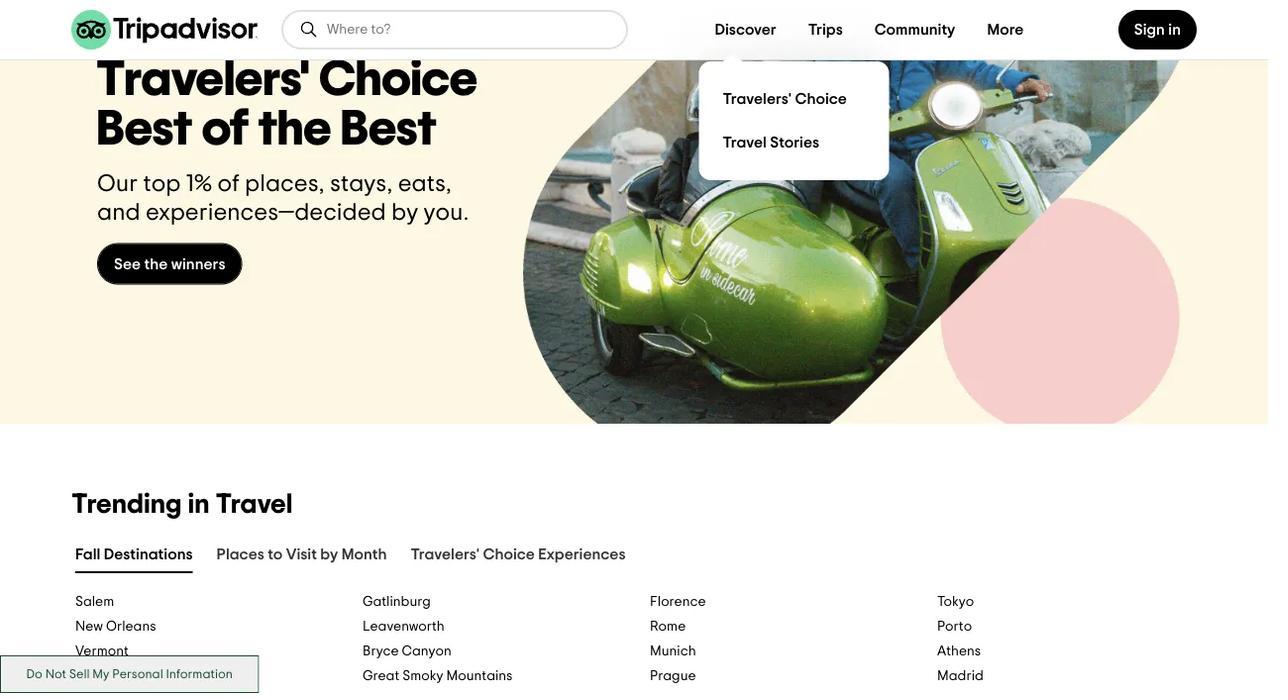 Task type: vqa. For each thing, say whether or not it's contained in the screenshot.
the middle Choice
yes



Task type: locate. For each thing, give the bounding box(es) containing it.
1 best from the left
[[97, 105, 192, 155]]

travel left stories
[[723, 135, 767, 151]]

more
[[987, 22, 1024, 38]]

None search field
[[283, 12, 626, 48]]

1 horizontal spatial the
[[258, 105, 332, 155]]

discover button
[[699, 10, 792, 50]]

0 horizontal spatial in
[[188, 490, 210, 518]]

choice for travelers' choice experiences
[[483, 546, 535, 562]]

travelers' choice
[[723, 91, 847, 107]]

our top 1% of places, stays, eats, and experiences—decided by you.
[[97, 172, 469, 225]]

1 horizontal spatial by
[[391, 201, 418, 225]]

menu
[[699, 61, 889, 180]]

2 horizontal spatial travelers'
[[723, 91, 792, 107]]

0 vertical spatial by
[[391, 201, 418, 225]]

0 horizontal spatial by
[[320, 546, 338, 562]]

do not sell my personal information
[[26, 668, 233, 681]]

0 horizontal spatial choice
[[319, 56, 478, 105]]

travelers' inside travelers' choice link
[[723, 91, 792, 107]]

travelers' inside travelers' choice best of the best
[[97, 56, 310, 105]]

choice up stories
[[795, 91, 847, 107]]

porto link
[[937, 618, 1193, 635]]

0 horizontal spatial travel
[[215, 490, 293, 518]]

new
[[75, 620, 103, 633]]

porto
[[937, 620, 972, 633]]

bryce canyon
[[363, 644, 452, 658]]

of inside 'our top 1% of places, stays, eats, and experiences—decided by you.'
[[218, 172, 240, 196]]

0 horizontal spatial the
[[144, 256, 168, 272]]

places to visit by month
[[217, 546, 387, 562]]

vermont
[[75, 644, 129, 658]]

places,
[[245, 172, 325, 196]]

see the winners
[[114, 256, 225, 272]]

mountains
[[446, 669, 513, 683]]

1%
[[186, 172, 212, 196]]

in for sign
[[1168, 22, 1181, 38]]

our
[[97, 172, 138, 196]]

travelers'
[[97, 56, 310, 105], [723, 91, 792, 107], [411, 546, 480, 562]]

personal
[[112, 668, 163, 681]]

Search search field
[[327, 21, 610, 39]]

travelers' for travelers' choice best of the best
[[97, 56, 310, 105]]

by right visit
[[320, 546, 338, 562]]

eats,
[[398, 172, 452, 196]]

0 horizontal spatial travelers'
[[97, 56, 310, 105]]

choice down search search field
[[319, 56, 478, 105]]

gatlinburg link
[[363, 593, 618, 610]]

bryce canyon link
[[363, 643, 618, 660]]

not
[[45, 668, 66, 681]]

do not sell my personal information button
[[0, 656, 259, 693]]

destinations
[[104, 546, 193, 562]]

in up destinations
[[188, 490, 210, 518]]

choice inside travelers' choice best of the best
[[319, 56, 478, 105]]

in inside the sign in link
[[1168, 22, 1181, 38]]

2 best from the left
[[341, 105, 437, 155]]

orleans
[[106, 620, 156, 633]]

travel
[[723, 135, 767, 151], [215, 490, 293, 518]]

0 vertical spatial the
[[258, 105, 332, 155]]

0 vertical spatial travel
[[723, 135, 767, 151]]

do
[[26, 668, 42, 681]]

1 vertical spatial travel
[[215, 490, 293, 518]]

prague
[[650, 669, 696, 683]]

best up top
[[97, 105, 192, 155]]

choice for travelers' choice best of the best
[[319, 56, 478, 105]]

places to visit by month button
[[213, 541, 391, 574]]

choice inside button
[[483, 546, 535, 562]]

and
[[97, 201, 140, 225]]

search image
[[299, 20, 319, 40]]

1 vertical spatial by
[[320, 546, 338, 562]]

travelers' choice best of the best
[[97, 56, 478, 155]]

fall destinations
[[75, 546, 193, 562]]

to
[[268, 546, 283, 562]]

new orleans link
[[75, 618, 331, 635]]

travelers' up gatlinburg 'link'
[[411, 546, 480, 562]]

1 horizontal spatial choice
[[483, 546, 535, 562]]

madrid
[[937, 669, 984, 683]]

1 horizontal spatial travel
[[723, 135, 767, 151]]

by down the eats,
[[391, 201, 418, 225]]

by inside button
[[320, 546, 338, 562]]

in
[[1168, 22, 1181, 38], [188, 490, 210, 518]]

great smoky mountains
[[363, 669, 513, 683]]

travelers' inside travelers' choice experiences button
[[411, 546, 480, 562]]

munich link
[[650, 643, 905, 660]]

0 vertical spatial of
[[202, 105, 249, 155]]

discover
[[715, 22, 776, 38]]

1 horizontal spatial best
[[341, 105, 437, 155]]

choice up gatlinburg 'link'
[[483, 546, 535, 562]]

travelers' choice experiences button
[[407, 541, 630, 574]]

choice
[[319, 56, 478, 105], [795, 91, 847, 107], [483, 546, 535, 562]]

1 horizontal spatial in
[[1168, 22, 1181, 38]]

salem link
[[75, 593, 331, 610]]

places
[[217, 546, 264, 562]]

top
[[143, 172, 181, 196]]

sell
[[69, 668, 90, 681]]

sign in
[[1134, 22, 1181, 38]]

visit
[[286, 546, 317, 562]]

1 horizontal spatial travelers'
[[411, 546, 480, 562]]

by
[[391, 201, 418, 225], [320, 546, 338, 562]]

of right 1%
[[218, 172, 240, 196]]

of up 1%
[[202, 105, 249, 155]]

savannah
[[75, 669, 139, 683]]

munich
[[650, 644, 696, 658]]

of for places,
[[218, 172, 240, 196]]

the up places,
[[258, 105, 332, 155]]

salem
[[75, 595, 114, 609]]

travelers' up the travel stories
[[723, 91, 792, 107]]

1 vertical spatial of
[[218, 172, 240, 196]]

tab list
[[48, 537, 1221, 577]]

prague link
[[650, 668, 905, 684]]

my
[[92, 668, 109, 681]]

the right see
[[144, 256, 168, 272]]

savannah link
[[75, 668, 331, 684]]

in right 'sign'
[[1168, 22, 1181, 38]]

1 vertical spatial in
[[188, 490, 210, 518]]

travel up places
[[215, 490, 293, 518]]

travelers' down tripadvisor "image" on the top left
[[97, 56, 310, 105]]

the
[[258, 105, 332, 155], [144, 256, 168, 272]]

experiences
[[538, 546, 626, 562]]

0 horizontal spatial best
[[97, 105, 192, 155]]

community
[[875, 22, 955, 38]]

0 vertical spatial in
[[1168, 22, 1181, 38]]

of
[[202, 105, 249, 155], [218, 172, 240, 196]]

of inside travelers' choice best of the best
[[202, 105, 249, 155]]

best up stays,
[[341, 105, 437, 155]]

best
[[97, 105, 192, 155], [341, 105, 437, 155]]

2 horizontal spatial choice
[[795, 91, 847, 107]]



Task type: describe. For each thing, give the bounding box(es) containing it.
canyon
[[402, 644, 452, 658]]

florence link
[[650, 593, 905, 610]]

tokyo link
[[937, 593, 1193, 610]]

tab list containing fall destinations
[[48, 537, 1221, 577]]

trending in travel
[[71, 490, 293, 518]]

travelers' choice link
[[715, 77, 873, 121]]

menu containing travelers' choice
[[699, 61, 889, 180]]

vermont link
[[75, 643, 331, 660]]

fall
[[75, 546, 100, 562]]

leavenworth link
[[363, 618, 618, 635]]

athens
[[937, 644, 981, 658]]

athens link
[[937, 643, 1193, 660]]

the inside travelers' choice best of the best
[[258, 105, 332, 155]]

more button
[[971, 10, 1040, 50]]

travelers' for travelers' choice experiences
[[411, 546, 480, 562]]

fall destinations button
[[71, 541, 197, 574]]

stories
[[770, 135, 819, 151]]

bryce
[[363, 644, 399, 658]]

month
[[341, 546, 387, 562]]

trips button
[[792, 10, 859, 50]]

madrid link
[[937, 668, 1193, 684]]

stays,
[[330, 172, 393, 196]]

1 vertical spatial the
[[144, 256, 168, 272]]

florence
[[650, 595, 706, 609]]

gatlinburg
[[363, 595, 431, 609]]

winners
[[171, 256, 225, 272]]

trending
[[71, 490, 182, 518]]

sign in link
[[1118, 10, 1197, 50]]

travelers' choice experiences
[[411, 546, 626, 562]]

see
[[114, 256, 141, 272]]

travelers' for travelers' choice
[[723, 91, 792, 107]]

by inside 'our top 1% of places, stays, eats, and experiences—decided by you.'
[[391, 201, 418, 225]]

smoky
[[402, 669, 443, 683]]

travel stories link
[[715, 121, 873, 164]]

of for the
[[202, 105, 249, 155]]

choice for travelers' choice
[[795, 91, 847, 107]]

experiences—decided
[[146, 201, 386, 225]]

new orleans
[[75, 620, 156, 633]]

information
[[166, 668, 233, 681]]

travel stories
[[723, 135, 819, 151]]

tokyo
[[937, 595, 974, 609]]

you.
[[424, 201, 469, 225]]

tripadvisor image
[[71, 10, 258, 50]]

rome link
[[650, 618, 905, 635]]

in for trending
[[188, 490, 210, 518]]

great smoky mountains link
[[363, 668, 618, 684]]

great
[[363, 669, 399, 683]]

sign
[[1134, 22, 1165, 38]]

trips
[[808, 22, 843, 38]]

see the winners link
[[97, 243, 242, 285]]

rome
[[650, 620, 686, 633]]

leavenworth
[[363, 620, 445, 633]]

travel inside menu
[[723, 135, 767, 151]]

community button
[[859, 10, 971, 50]]



